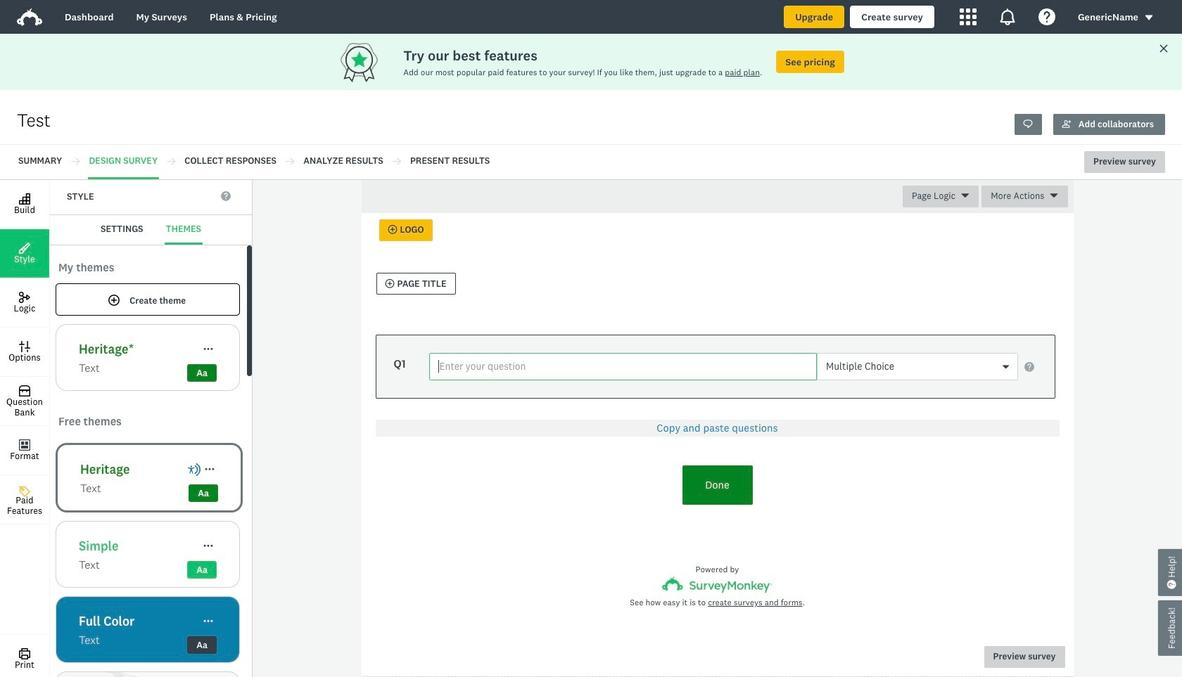 Task type: locate. For each thing, give the bounding box(es) containing it.
dropdown arrow image
[[1144, 13, 1154, 23]]

0 horizontal spatial products icon image
[[960, 8, 977, 25]]

surveymonkey image
[[662, 577, 773, 593]]

rewards image
[[338, 39, 403, 85]]

1 horizontal spatial products icon image
[[999, 8, 1016, 25]]

help icon image
[[1039, 8, 1056, 25]]

products icon image
[[960, 8, 977, 25], [999, 8, 1016, 25]]



Task type: vqa. For each thing, say whether or not it's contained in the screenshot.
Notification center icon
no



Task type: describe. For each thing, give the bounding box(es) containing it.
1 products icon image from the left
[[960, 8, 977, 25]]

surveymonkey logo image
[[17, 8, 42, 26]]

2 products icon image from the left
[[999, 8, 1016, 25]]



